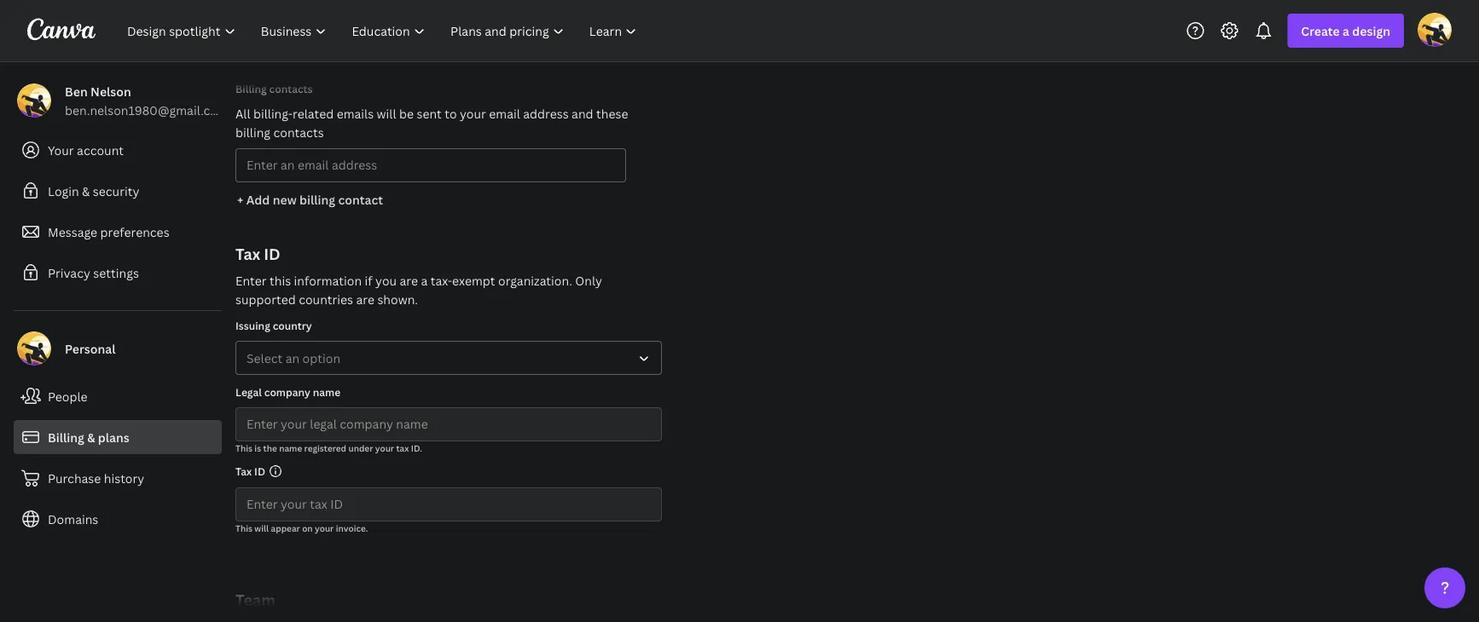 Task type: locate. For each thing, give the bounding box(es) containing it.
you
[[376, 273, 397, 289]]

tax down legal
[[236, 465, 252, 479]]

will left 'appear'
[[255, 523, 269, 535]]

account
[[77, 142, 124, 158]]

purchase
[[48, 471, 101, 487]]

country
[[273, 319, 312, 333]]

1 horizontal spatial are
[[400, 273, 418, 289]]

1 vertical spatial your
[[375, 443, 394, 454]]

0 vertical spatial billing
[[236, 124, 271, 140]]

login & security
[[48, 183, 139, 199]]

tax-
[[431, 273, 452, 289]]

a left the tax-
[[421, 273, 428, 289]]

a
[[1343, 23, 1350, 39], [421, 273, 428, 289]]

0 horizontal spatial a
[[421, 273, 428, 289]]

tax for tax id enter this information if you are a tax-exempt organization. only supported countries are shown.
[[236, 244, 260, 265]]

registered
[[304, 443, 347, 454]]

are
[[400, 273, 418, 289], [356, 291, 375, 308]]

message preferences link
[[14, 215, 222, 249]]

+
[[237, 192, 244, 208]]

design
[[1353, 23, 1391, 39]]

your right to
[[460, 105, 486, 122]]

related
[[293, 105, 334, 122]]

1 horizontal spatial your
[[375, 443, 394, 454]]

this left is
[[236, 443, 253, 454]]

to
[[445, 105, 457, 122]]

will
[[377, 105, 396, 122], [255, 523, 269, 535]]

2 vertical spatial your
[[315, 523, 334, 535]]

create
[[1302, 23, 1340, 39]]

and
[[572, 105, 594, 122]]

a inside create a design dropdown button
[[1343, 23, 1350, 39]]

sent
[[417, 105, 442, 122]]

billing inside all billing-related emails will be sent to your email address and these billing contacts
[[236, 124, 271, 140]]

0 horizontal spatial billing
[[48, 430, 84, 446]]

0 horizontal spatial are
[[356, 291, 375, 308]]

name right the
[[279, 443, 302, 454]]

billing for billing & plans
[[48, 430, 84, 446]]

personal
[[65, 341, 116, 357]]

1 vertical spatial will
[[255, 523, 269, 535]]

1 horizontal spatial will
[[377, 105, 396, 122]]

issuing country
[[236, 319, 312, 333]]

billing right new
[[300, 192, 335, 208]]

exempt
[[452, 273, 495, 289]]

people link
[[14, 380, 222, 414]]

&
[[82, 183, 90, 199], [87, 430, 95, 446]]

1 tax from the top
[[236, 244, 260, 265]]

this left 'appear'
[[236, 523, 253, 535]]

1 vertical spatial this
[[236, 523, 253, 535]]

0 vertical spatial are
[[400, 273, 418, 289]]

all billing-related emails will be sent to your email address and these billing contacts
[[236, 105, 628, 140]]

all
[[236, 105, 250, 122]]

ben nelson ben.nelson1980@gmail.com
[[65, 83, 229, 118]]

if
[[365, 273, 373, 289]]

0 vertical spatial &
[[82, 183, 90, 199]]

an
[[286, 350, 300, 367]]

id down is
[[254, 465, 265, 479]]

this is the name registered under your tax id.
[[236, 443, 422, 454]]

purchase history
[[48, 471, 144, 487]]

your right "on"
[[315, 523, 334, 535]]

2 this from the top
[[236, 523, 253, 535]]

2 horizontal spatial your
[[460, 105, 486, 122]]

these
[[597, 105, 628, 122]]

your account
[[48, 142, 124, 158]]

your
[[460, 105, 486, 122], [375, 443, 394, 454], [315, 523, 334, 535]]

appear
[[271, 523, 300, 535]]

login & security link
[[14, 174, 222, 208]]

contacts up billing- at left top
[[269, 81, 313, 96]]

tax up enter
[[236, 244, 260, 265]]

ben nelson image
[[1418, 13, 1452, 47]]

0 vertical spatial your
[[460, 105, 486, 122]]

select an option
[[247, 350, 341, 367]]

this for this is the name registered under your tax id.
[[236, 443, 253, 454]]

id up this at the top left of the page
[[264, 244, 281, 265]]

0 horizontal spatial billing
[[236, 124, 271, 140]]

Select an option button
[[236, 341, 662, 375]]

privacy settings
[[48, 265, 139, 281]]

your left tax
[[375, 443, 394, 454]]

contacts down related
[[274, 124, 324, 140]]

0 vertical spatial id
[[264, 244, 281, 265]]

0 vertical spatial a
[[1343, 23, 1350, 39]]

billing
[[236, 124, 271, 140], [300, 192, 335, 208]]

this
[[236, 443, 253, 454], [236, 523, 253, 535]]

billing up all
[[236, 81, 267, 96]]

1 vertical spatial a
[[421, 273, 428, 289]]

contacts inside all billing-related emails will be sent to your email address and these billing contacts
[[274, 124, 324, 140]]

1 vertical spatial &
[[87, 430, 95, 446]]

& right login
[[82, 183, 90, 199]]

are down if
[[356, 291, 375, 308]]

create a design
[[1302, 23, 1391, 39]]

billing
[[236, 81, 267, 96], [48, 430, 84, 446]]

your account link
[[14, 133, 222, 167]]

0 vertical spatial will
[[377, 105, 396, 122]]

0 vertical spatial name
[[313, 385, 341, 399]]

privacy
[[48, 265, 90, 281]]

tax
[[236, 244, 260, 265], [236, 465, 252, 479]]

0 vertical spatial this
[[236, 443, 253, 454]]

2 tax from the top
[[236, 465, 252, 479]]

0 vertical spatial tax
[[236, 244, 260, 265]]

1 vertical spatial tax
[[236, 465, 252, 479]]

new
[[273, 192, 297, 208]]

preferences
[[100, 224, 170, 240]]

id
[[264, 244, 281, 265], [254, 465, 265, 479]]

only
[[575, 273, 602, 289]]

information
[[294, 273, 362, 289]]

shown.
[[378, 291, 418, 308]]

1 vertical spatial name
[[279, 443, 302, 454]]

billing contacts
[[236, 81, 313, 96]]

enter
[[236, 273, 267, 289]]

a inside the tax id enter this information if you are a tax-exempt organization. only supported countries are shown.
[[421, 273, 428, 289]]

1 horizontal spatial billing
[[236, 81, 267, 96]]

0 horizontal spatial name
[[279, 443, 302, 454]]

the
[[263, 443, 277, 454]]

tax for tax id
[[236, 465, 252, 479]]

a left design
[[1343, 23, 1350, 39]]

1 vertical spatial contacts
[[274, 124, 324, 140]]

organization.
[[498, 273, 573, 289]]

& left plans
[[87, 430, 95, 446]]

1 vertical spatial id
[[254, 465, 265, 479]]

contacts
[[269, 81, 313, 96], [274, 124, 324, 140]]

1 vertical spatial billing
[[48, 430, 84, 446]]

name
[[313, 385, 341, 399], [279, 443, 302, 454]]

add
[[246, 192, 270, 208]]

1 horizontal spatial a
[[1343, 23, 1350, 39]]

billing inside 'button'
[[300, 192, 335, 208]]

1 vertical spatial billing
[[300, 192, 335, 208]]

are up shown.
[[400, 273, 418, 289]]

billing down all
[[236, 124, 271, 140]]

0 vertical spatial billing
[[236, 81, 267, 96]]

1 horizontal spatial billing
[[300, 192, 335, 208]]

tax
[[396, 443, 409, 454]]

id inside the tax id enter this information if you are a tax-exempt organization. only supported countries are shown.
[[264, 244, 281, 265]]

be
[[399, 105, 414, 122]]

message preferences
[[48, 224, 170, 240]]

0 horizontal spatial will
[[255, 523, 269, 535]]

tax id
[[236, 465, 265, 479]]

tax inside the tax id enter this information if you are a tax-exempt organization. only supported countries are shown.
[[236, 244, 260, 265]]

billing for billing contacts
[[236, 81, 267, 96]]

name down option
[[313, 385, 341, 399]]

billing down people
[[48, 430, 84, 446]]

1 this from the top
[[236, 443, 253, 454]]

will left be
[[377, 105, 396, 122]]



Task type: vqa. For each thing, say whether or not it's contained in the screenshot.
the this
yes



Task type: describe. For each thing, give the bounding box(es) containing it.
1 vertical spatial are
[[356, 291, 375, 308]]

is
[[255, 443, 261, 454]]

people
[[48, 389, 88, 405]]

contact
[[338, 192, 383, 208]]

Enter an email address text field
[[247, 149, 615, 182]]

will inside all billing-related emails will be sent to your email address and these billing contacts
[[377, 105, 396, 122]]

billing-
[[253, 105, 293, 122]]

option
[[303, 350, 341, 367]]

this
[[270, 273, 291, 289]]

this for this will appear on your invoice.
[[236, 523, 253, 535]]

security
[[93, 183, 139, 199]]

purchase history link
[[14, 462, 222, 496]]

legal
[[236, 385, 262, 399]]

0 vertical spatial contacts
[[269, 81, 313, 96]]

history
[[104, 471, 144, 487]]

domains link
[[14, 503, 222, 537]]

& for login
[[82, 183, 90, 199]]

+ add new billing contact
[[237, 192, 383, 208]]

domains
[[48, 512, 98, 528]]

supported
[[236, 291, 296, 308]]

this will appear on your invoice.
[[236, 523, 368, 535]]

1 horizontal spatial name
[[313, 385, 341, 399]]

id.
[[411, 443, 422, 454]]

your
[[48, 142, 74, 158]]

address
[[523, 105, 569, 122]]

tax id enter this information if you are a tax-exempt organization. only supported countries are shown.
[[236, 244, 602, 308]]

create a design button
[[1288, 14, 1405, 48]]

+ add new billing contact button
[[236, 183, 385, 217]]

message
[[48, 224, 97, 240]]

id for tax id
[[254, 465, 265, 479]]

top level navigation element
[[116, 14, 651, 48]]

invoice.
[[336, 523, 368, 535]]

privacy settings link
[[14, 256, 222, 290]]

id for tax id enter this information if you are a tax-exempt organization. only supported countries are shown.
[[264, 244, 281, 265]]

select
[[247, 350, 283, 367]]

issuing
[[236, 319, 270, 333]]

legal company name
[[236, 385, 341, 399]]

plans
[[98, 430, 129, 446]]

team
[[236, 590, 276, 611]]

login
[[48, 183, 79, 199]]

nelson
[[90, 83, 131, 99]]

& for billing
[[87, 430, 95, 446]]

on
[[302, 523, 313, 535]]

ben
[[65, 83, 88, 99]]

company
[[264, 385, 311, 399]]

Enter your tax ID text field
[[247, 489, 651, 521]]

ben.nelson1980@gmail.com
[[65, 102, 229, 118]]

billing & plans
[[48, 430, 129, 446]]

0 horizontal spatial your
[[315, 523, 334, 535]]

emails
[[337, 105, 374, 122]]

under
[[349, 443, 373, 454]]

email
[[489, 105, 520, 122]]

billing & plans link
[[14, 421, 222, 455]]

countries
[[299, 291, 353, 308]]

settings
[[93, 265, 139, 281]]

Enter your legal company name text field
[[247, 409, 651, 441]]

your inside all billing-related emails will be sent to your email address and these billing contacts
[[460, 105, 486, 122]]



